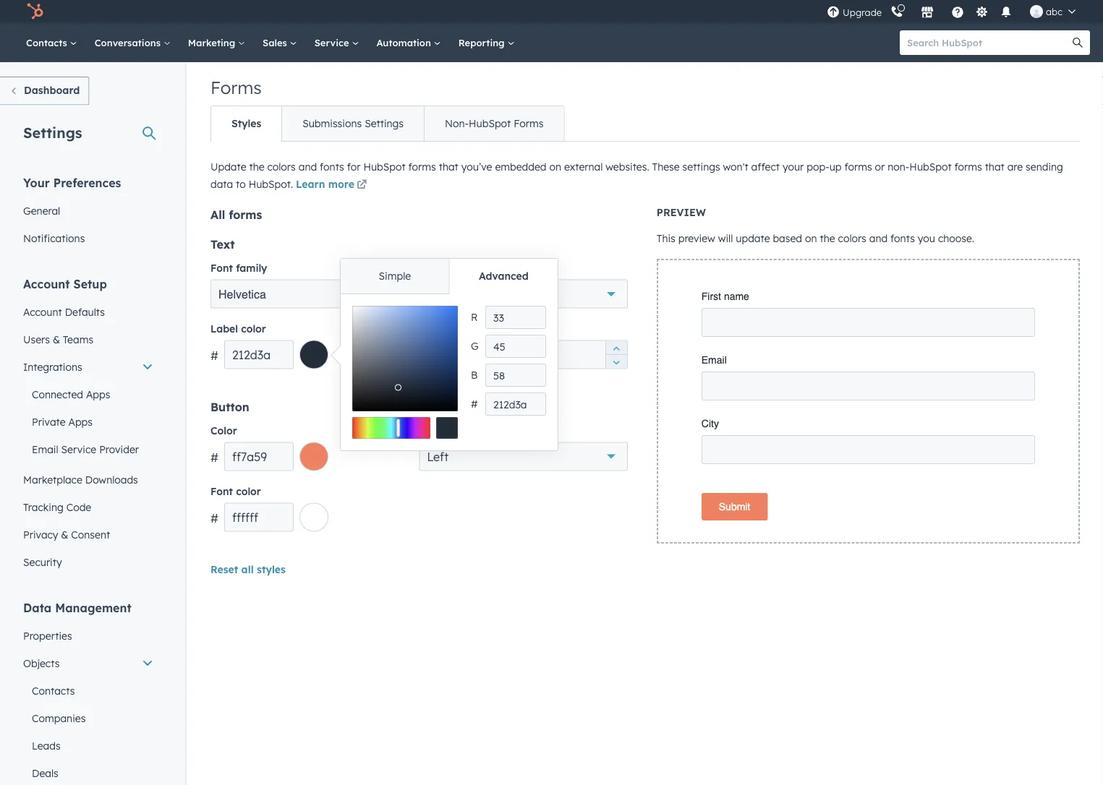 Task type: describe. For each thing, give the bounding box(es) containing it.
downloads
[[85, 474, 138, 486]]

preview
[[679, 232, 716, 245]]

left button
[[419, 443, 628, 471]]

forms left you've
[[409, 161, 436, 173]]

email for email service provider
[[32, 443, 58, 456]]

code
[[66, 501, 91, 514]]

sending
[[1026, 161, 1064, 173]]

websites.
[[606, 161, 650, 173]]

submissions
[[303, 117, 362, 130]]

abc button
[[1022, 0, 1085, 23]]

this preview will update based on the colors and fonts you choose.
[[657, 232, 975, 245]]

marketplaces image
[[921, 7, 934, 20]]

helvetica
[[219, 288, 266, 301]]

reset all styles button
[[211, 563, 286, 576]]

service link
[[306, 23, 368, 62]]

email service provider
[[32, 443, 139, 456]]

learn more link
[[296, 177, 370, 194]]

settings image
[[976, 6, 989, 19]]

update the colors and fonts for hubspot forms that you've embedded on external websites. these settings won't affect your pop-up forms or non-hubspot forms that are sending data to hubspot.
[[211, 161, 1064, 191]]

forms right all
[[229, 207, 262, 222]]

security link
[[14, 549, 162, 576]]

users & teams
[[23, 333, 93, 346]]

First name text field
[[702, 308, 1036, 337]]

teams
[[63, 333, 93, 346]]

submissions settings
[[303, 117, 404, 130]]

properties link
[[14, 623, 162, 650]]

the inside "update the colors and fonts for hubspot forms that you've embedded on external websites. these settings won't affect your pop-up forms or non-hubspot forms that are sending data to hubspot."
[[249, 161, 265, 173]]

font family
[[211, 262, 267, 274]]

objects
[[23, 657, 60, 670]]

# for font color
[[211, 511, 218, 526]]

Search HubSpot search field
[[900, 30, 1078, 55]]

hubspot inside 'link'
[[469, 117, 511, 130]]

sales
[[263, 37, 290, 48]]

Size text field
[[419, 340, 628, 369]]

name
[[724, 291, 750, 303]]

learn more
[[296, 178, 354, 191]]

objects button
[[14, 650, 162, 678]]

account defaults link
[[14, 299, 162, 326]]

choose.
[[939, 232, 975, 245]]

management
[[55, 601, 132, 615]]

leads
[[32, 740, 60, 753]]

learn
[[296, 178, 325, 191]]

privacy & consent link
[[14, 521, 162, 549]]

apps for private apps
[[68, 416, 93, 428]]

conversations link
[[86, 23, 179, 62]]

upgrade
[[843, 7, 882, 18]]

colors inside "update the colors and fonts for hubspot forms that you've embedded on external websites. these settings won't affect your pop-up forms or non-hubspot forms that are sending data to hubspot."
[[267, 161, 296, 173]]

apps for connected apps
[[86, 388, 110, 401]]

general link
[[14, 197, 162, 225]]

color for label color
[[241, 322, 266, 335]]

connected
[[32, 388, 83, 401]]

automation
[[377, 37, 434, 48]]

account for account setup
[[23, 277, 70, 291]]

preferences
[[53, 175, 121, 190]]

submit
[[719, 502, 751, 513]]

privacy
[[23, 529, 58, 541]]

marketing link
[[179, 23, 254, 62]]

city
[[702, 418, 719, 430]]

simple link
[[341, 259, 449, 294]]

helvetica button
[[211, 280, 628, 309]]

update
[[211, 161, 246, 173]]

these
[[652, 161, 680, 173]]

color for font color
[[236, 485, 261, 498]]

general
[[23, 204, 60, 217]]

first
[[702, 291, 722, 303]]

0 horizontal spatial settings
[[23, 123, 82, 141]]

your
[[23, 175, 50, 190]]

marketing
[[188, 37, 238, 48]]

notifications image
[[1000, 7, 1013, 20]]

non-
[[445, 117, 469, 130]]

security
[[23, 556, 62, 569]]

won't
[[723, 161, 749, 173]]

advanced
[[479, 270, 529, 283]]

all
[[211, 207, 225, 222]]

marketplace downloads link
[[14, 466, 162, 494]]

notifications
[[23, 232, 85, 245]]

0 horizontal spatial forms
[[211, 77, 262, 98]]

r
[[471, 311, 478, 324]]

you
[[918, 232, 936, 245]]

tab list containing simple
[[341, 259, 558, 295]]

help button
[[946, 0, 971, 23]]

all
[[241, 563, 254, 576]]

1 horizontal spatial service
[[315, 37, 352, 48]]

contacts inside the 'data management' element
[[32, 685, 75, 698]]

reset all styles
[[211, 563, 286, 576]]

b
[[471, 369, 478, 382]]

alignment
[[419, 424, 470, 437]]

font for font color
[[211, 485, 233, 498]]

navigation containing styles
[[211, 106, 565, 142]]

pop-
[[807, 161, 830, 173]]

calling icon image
[[891, 6, 904, 19]]

Color text field
[[224, 443, 294, 471]]

1 vertical spatial on
[[805, 232, 817, 245]]

service inside account setup element
[[61, 443, 96, 456]]

help image
[[952, 7, 965, 20]]

size
[[419, 322, 440, 335]]

private apps
[[32, 416, 93, 428]]

dashboard
[[24, 84, 80, 97]]

are
[[1008, 161, 1023, 173]]

will
[[718, 232, 733, 245]]

account setup
[[23, 277, 107, 291]]

contacts link for conversations link
[[17, 23, 86, 62]]

notifications link
[[14, 225, 162, 252]]



Task type: vqa. For each thing, say whether or not it's contained in the screenshot.
abc
yes



Task type: locate. For each thing, give the bounding box(es) containing it.
1 vertical spatial and
[[870, 232, 888, 245]]

apps down the integrations "button"
[[86, 388, 110, 401]]

your preferences
[[23, 175, 121, 190]]

apps up "email service provider"
[[68, 416, 93, 428]]

email down private
[[32, 443, 58, 456]]

first name
[[702, 291, 750, 303]]

0 vertical spatial font
[[211, 262, 233, 274]]

fonts
[[320, 161, 344, 173], [891, 232, 915, 245]]

based
[[773, 232, 803, 245]]

hubspot right or
[[910, 161, 952, 173]]

0 horizontal spatial service
[[61, 443, 96, 456]]

navigation
[[211, 106, 565, 142]]

0 horizontal spatial hubspot
[[364, 161, 406, 173]]

notifications button
[[994, 0, 1019, 23]]

settings right the submissions
[[365, 117, 404, 130]]

menu
[[826, 0, 1086, 23]]

color
[[211, 424, 237, 437]]

City text field
[[702, 436, 1036, 465]]

data management element
[[14, 600, 162, 786]]

forms left are
[[955, 161, 983, 173]]

upgrade image
[[827, 6, 840, 19]]

1 vertical spatial color
[[236, 485, 261, 498]]

consent
[[71, 529, 110, 541]]

abc
[[1046, 5, 1063, 17]]

private
[[32, 416, 66, 428]]

1 vertical spatial email
[[32, 443, 58, 456]]

0 vertical spatial color
[[241, 322, 266, 335]]

# down the color
[[211, 450, 218, 465]]

0 horizontal spatial &
[[53, 333, 60, 346]]

styles
[[232, 117, 261, 130]]

None text field
[[486, 306, 546, 329], [486, 393, 546, 416], [486, 306, 546, 329], [486, 393, 546, 416]]

Email text field
[[702, 372, 1036, 401]]

hubspot up link opens in a new window icon
[[364, 161, 406, 173]]

and left you
[[870, 232, 888, 245]]

text
[[211, 237, 235, 251]]

menu containing abc
[[826, 0, 1086, 23]]

your preferences element
[[14, 175, 162, 252]]

1 vertical spatial contacts link
[[14, 678, 162, 705]]

0 vertical spatial contacts link
[[17, 23, 86, 62]]

your
[[783, 161, 804, 173]]

the right the "based"
[[820, 232, 836, 245]]

on left external
[[550, 161, 562, 173]]

1 horizontal spatial &
[[61, 529, 68, 541]]

or
[[875, 161, 885, 173]]

Label color text field
[[224, 340, 294, 369]]

1 horizontal spatial email
[[702, 355, 727, 366]]

automation link
[[368, 23, 450, 62]]

data
[[211, 178, 233, 191]]

0 vertical spatial colors
[[267, 161, 296, 173]]

users
[[23, 333, 50, 346]]

1 horizontal spatial hubspot
[[469, 117, 511, 130]]

1 vertical spatial apps
[[68, 416, 93, 428]]

& for privacy
[[61, 529, 68, 541]]

0 vertical spatial apps
[[86, 388, 110, 401]]

1 horizontal spatial on
[[805, 232, 817, 245]]

account inside "account defaults" link
[[23, 306, 62, 318]]

affect
[[752, 161, 780, 173]]

reporting
[[459, 37, 508, 48]]

search image
[[1073, 38, 1083, 48]]

Font color text field
[[224, 503, 294, 532]]

# for label color
[[211, 348, 218, 363]]

account up account defaults at the left top of page
[[23, 277, 70, 291]]

and
[[299, 161, 317, 173], [870, 232, 888, 245]]

0 vertical spatial the
[[249, 161, 265, 173]]

2 horizontal spatial hubspot
[[910, 161, 952, 173]]

companies
[[32, 712, 86, 725]]

1 account from the top
[[23, 277, 70, 291]]

submit button
[[702, 494, 768, 521]]

all forms
[[211, 207, 262, 222]]

color
[[241, 322, 266, 335], [236, 485, 261, 498]]

account
[[23, 277, 70, 291], [23, 306, 62, 318]]

2 font from the top
[[211, 485, 233, 498]]

1 horizontal spatial fonts
[[891, 232, 915, 245]]

color up the label color text box
[[241, 322, 266, 335]]

font for font family
[[211, 262, 233, 274]]

font
[[211, 262, 233, 274], [211, 485, 233, 498]]

connected apps link
[[14, 381, 162, 409]]

fonts left you
[[891, 232, 915, 245]]

0 horizontal spatial that
[[439, 161, 459, 173]]

0 horizontal spatial email
[[32, 443, 58, 456]]

email for email
[[702, 355, 727, 366]]

integrations
[[23, 361, 82, 373]]

that left are
[[985, 161, 1005, 173]]

#
[[211, 348, 218, 363], [471, 398, 478, 411], [211, 450, 218, 465], [211, 511, 218, 526]]

color up the font color text box
[[236, 485, 261, 498]]

forms up embedded
[[514, 117, 544, 130]]

connected apps
[[32, 388, 110, 401]]

font down text
[[211, 262, 233, 274]]

2 that from the left
[[985, 161, 1005, 173]]

1 vertical spatial colors
[[838, 232, 867, 245]]

setup
[[73, 277, 107, 291]]

fonts up learn more "link"
[[320, 161, 344, 173]]

this
[[657, 232, 676, 245]]

service right sales link
[[315, 37, 352, 48]]

# down b
[[471, 398, 478, 411]]

0 vertical spatial email
[[702, 355, 727, 366]]

that left you've
[[439, 161, 459, 173]]

non-
[[888, 161, 910, 173]]

settings inside 'link'
[[365, 117, 404, 130]]

integrations button
[[14, 354, 162, 381]]

non-hubspot forms
[[445, 117, 544, 130]]

dashboard link
[[0, 77, 89, 105]]

sales link
[[254, 23, 306, 62]]

properties
[[23, 630, 72, 643]]

& right privacy
[[61, 529, 68, 541]]

font color
[[211, 485, 261, 498]]

email down first at the right top of page
[[702, 355, 727, 366]]

account for account defaults
[[23, 306, 62, 318]]

1 vertical spatial forms
[[514, 117, 544, 130]]

hubspot link
[[17, 3, 54, 20]]

account setup element
[[14, 276, 162, 576]]

forms left or
[[845, 161, 873, 173]]

settings
[[683, 161, 721, 173]]

# for color
[[211, 450, 218, 465]]

contacts link for companies link
[[14, 678, 162, 705]]

account up users
[[23, 306, 62, 318]]

1 font from the top
[[211, 262, 233, 274]]

0 vertical spatial and
[[299, 161, 317, 173]]

privacy & consent
[[23, 529, 110, 541]]

data
[[23, 601, 52, 615]]

marketplaces button
[[913, 0, 943, 23]]

1 vertical spatial contacts
[[32, 685, 75, 698]]

# down label
[[211, 348, 218, 363]]

users & teams link
[[14, 326, 162, 354]]

& right users
[[53, 333, 60, 346]]

label
[[211, 322, 238, 335]]

forms
[[211, 77, 262, 98], [514, 117, 544, 130]]

settings
[[365, 117, 404, 130], [23, 123, 82, 141]]

email inside account setup element
[[32, 443, 58, 456]]

service down private apps link
[[61, 443, 96, 456]]

colors up hubspot.
[[267, 161, 296, 173]]

0 vertical spatial on
[[550, 161, 562, 173]]

update
[[736, 232, 770, 245]]

hubspot image
[[26, 3, 43, 20]]

on
[[550, 161, 562, 173], [805, 232, 817, 245]]

0 vertical spatial service
[[315, 37, 352, 48]]

1 horizontal spatial forms
[[514, 117, 544, 130]]

tab list
[[341, 259, 558, 295]]

external
[[564, 161, 603, 173]]

group
[[606, 340, 627, 369]]

fonts inside "update the colors and fonts for hubspot forms that you've embedded on external websites. these settings won't affect your pop-up forms or non-hubspot forms that are sending data to hubspot."
[[320, 161, 344, 173]]

private apps link
[[14, 409, 162, 436]]

label color
[[211, 322, 266, 335]]

# down font color
[[211, 511, 218, 526]]

tracking code link
[[14, 494, 162, 521]]

you've
[[462, 161, 492, 173]]

tracking
[[23, 501, 64, 514]]

advanced link
[[449, 259, 558, 294]]

1 that from the left
[[439, 161, 459, 173]]

simple
[[379, 270, 411, 283]]

and up "learn"
[[299, 161, 317, 173]]

1 horizontal spatial settings
[[365, 117, 404, 130]]

to
[[236, 178, 246, 191]]

for
[[347, 161, 361, 173]]

data management
[[23, 601, 132, 615]]

gary orlando image
[[1031, 5, 1044, 18]]

link opens in a new window image
[[357, 181, 367, 191]]

the up hubspot.
[[249, 161, 265, 173]]

deals link
[[14, 760, 162, 786]]

and inside "update the colors and fonts for hubspot forms that you've embedded on external websites. these settings won't affect your pop-up forms or non-hubspot forms that are sending data to hubspot."
[[299, 161, 317, 173]]

0 vertical spatial &
[[53, 333, 60, 346]]

forms up styles
[[211, 77, 262, 98]]

contacts link up companies
[[14, 678, 162, 705]]

account defaults
[[23, 306, 105, 318]]

0 horizontal spatial colors
[[267, 161, 296, 173]]

hubspot up you've
[[469, 117, 511, 130]]

1 horizontal spatial the
[[820, 232, 836, 245]]

0 vertical spatial contacts
[[26, 37, 70, 48]]

0 horizontal spatial on
[[550, 161, 562, 173]]

& for users
[[53, 333, 60, 346]]

1 vertical spatial fonts
[[891, 232, 915, 245]]

non-hubspot forms link
[[424, 106, 564, 141]]

up
[[830, 161, 842, 173]]

settings down dashboard
[[23, 123, 82, 141]]

styles link
[[211, 106, 282, 141]]

None text field
[[486, 335, 546, 358], [486, 364, 546, 387], [486, 335, 546, 358], [486, 364, 546, 387]]

on inside "update the colors and fonts for hubspot forms that you've embedded on external websites. these settings won't affect your pop-up forms or non-hubspot forms that are sending data to hubspot."
[[550, 161, 562, 173]]

email
[[702, 355, 727, 366], [32, 443, 58, 456]]

1 horizontal spatial and
[[870, 232, 888, 245]]

1 horizontal spatial that
[[985, 161, 1005, 173]]

link opens in a new window image
[[357, 177, 367, 194]]

on right the "based"
[[805, 232, 817, 245]]

1 vertical spatial &
[[61, 529, 68, 541]]

forms inside 'link'
[[514, 117, 544, 130]]

1 horizontal spatial colors
[[838, 232, 867, 245]]

1 vertical spatial font
[[211, 485, 233, 498]]

1 vertical spatial the
[[820, 232, 836, 245]]

contacts up companies
[[32, 685, 75, 698]]

0 horizontal spatial the
[[249, 161, 265, 173]]

email service provider link
[[14, 436, 162, 464]]

1 vertical spatial service
[[61, 443, 96, 456]]

0 vertical spatial account
[[23, 277, 70, 291]]

search button
[[1066, 30, 1091, 55]]

1 vertical spatial account
[[23, 306, 62, 318]]

0 horizontal spatial fonts
[[320, 161, 344, 173]]

2 account from the top
[[23, 306, 62, 318]]

0 horizontal spatial and
[[299, 161, 317, 173]]

reset
[[211, 563, 238, 576]]

contacts down hubspot link
[[26, 37, 70, 48]]

font up the font color text box
[[211, 485, 233, 498]]

embedded
[[495, 161, 547, 173]]

family
[[236, 262, 267, 274]]

0 vertical spatial fonts
[[320, 161, 344, 173]]

0 vertical spatial forms
[[211, 77, 262, 98]]

colors right the "based"
[[838, 232, 867, 245]]

provider
[[99, 443, 139, 456]]

contacts link down hubspot link
[[17, 23, 86, 62]]



